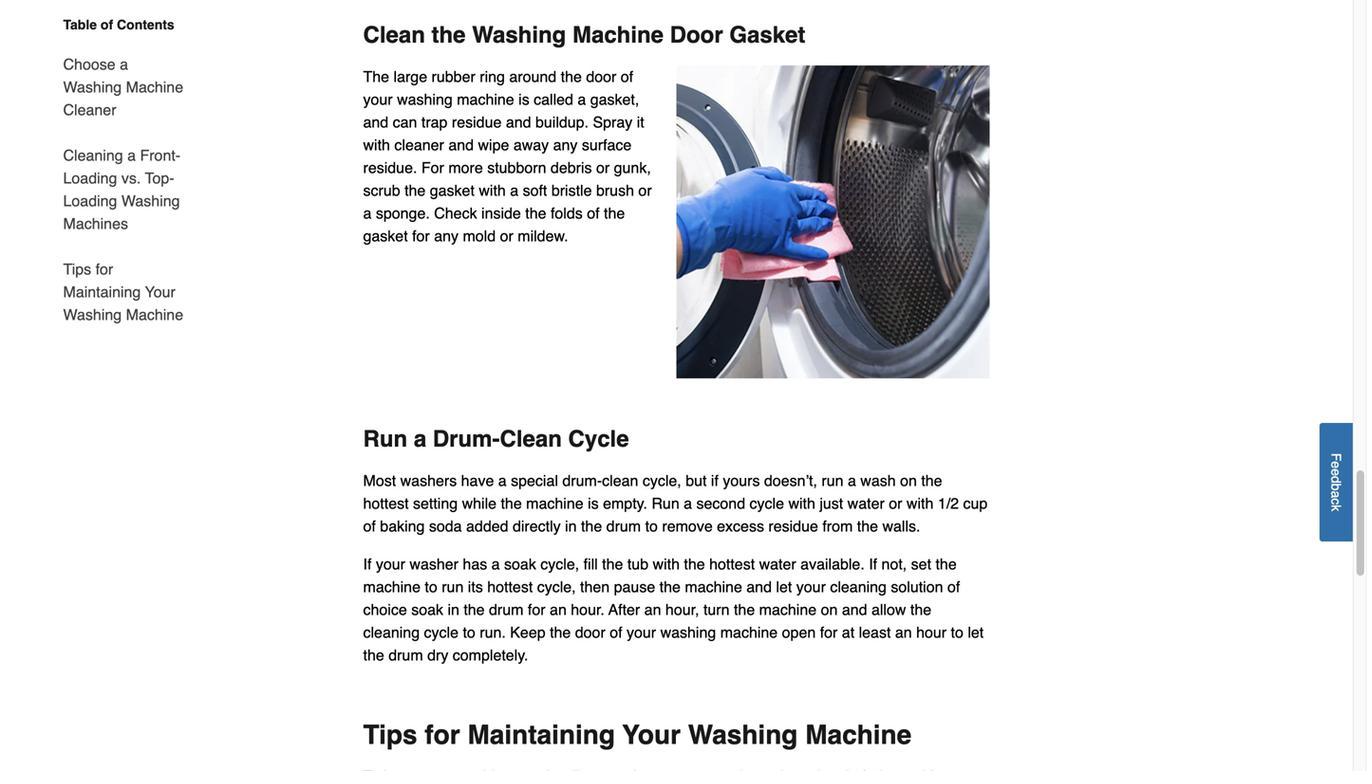 Task type: locate. For each thing, give the bounding box(es) containing it.
tips for maintaining your washing machine
[[63, 261, 183, 324], [363, 720, 912, 751]]

0 vertical spatial is
[[519, 90, 530, 108]]

1 horizontal spatial run
[[822, 472, 844, 490]]

choose a washing machine cleaner link
[[63, 42, 190, 133]]

an left the hour.
[[550, 601, 567, 619]]

let up open
[[776, 579, 792, 596]]

more
[[448, 159, 483, 176]]

1 vertical spatial hottest
[[709, 556, 755, 573]]

1 horizontal spatial cycle
[[750, 495, 784, 513]]

with
[[363, 136, 390, 154], [479, 182, 506, 199], [788, 495, 815, 513], [907, 495, 934, 513], [653, 556, 680, 573]]

of left "baking" in the left bottom of the page
[[363, 518, 376, 535]]

1 vertical spatial let
[[968, 624, 984, 642]]

remove
[[662, 518, 713, 535]]

empty.
[[603, 495, 647, 513]]

spray
[[593, 113, 633, 131]]

2 vertical spatial hottest
[[487, 579, 533, 596]]

1 loading from the top
[[63, 169, 117, 187]]

gasket
[[730, 22, 806, 48]]

1 vertical spatial door
[[575, 624, 606, 642]]

run
[[822, 472, 844, 490], [442, 579, 464, 596]]

1 vertical spatial soak
[[411, 601, 443, 619]]

2 horizontal spatial hottest
[[709, 556, 755, 573]]

walls.
[[882, 518, 920, 535]]

excess
[[717, 518, 764, 535]]

has
[[463, 556, 487, 573]]

machine down ring
[[457, 90, 514, 108]]

soak down directly
[[504, 556, 536, 573]]

1/2
[[938, 495, 959, 513]]

cycle inside if your washer has a soak cycle, fill the tub with the hottest water available. if not, set the machine to run its hottest cycle, then pause the machine and let your cleaning solution of choice soak in the drum for an hour. after an hour, turn the machine on and allow the cleaning cycle to run. keep the door of your washing machine open for at least an hour to let the drum dry completely.
[[424, 624, 459, 642]]

0 vertical spatial in
[[565, 518, 577, 535]]

a up k
[[1329, 491, 1344, 499]]

of up gasket,
[[621, 68, 633, 85]]

e up "b" at the bottom of the page
[[1329, 469, 1344, 476]]

run
[[363, 426, 407, 452], [652, 495, 680, 513]]

1 horizontal spatial soak
[[504, 556, 536, 573]]

from
[[823, 518, 853, 535]]

run a drum-clean cycle
[[363, 426, 629, 452]]

1 vertical spatial loading
[[63, 192, 117, 210]]

0 horizontal spatial run
[[442, 579, 464, 596]]

1 vertical spatial washing
[[660, 624, 716, 642]]

and
[[363, 113, 389, 131], [506, 113, 531, 131], [448, 136, 474, 154], [747, 579, 772, 596], [842, 601, 867, 619]]

washing up trap
[[397, 90, 453, 108]]

1 vertical spatial water
[[759, 556, 796, 573]]

hottest down most
[[363, 495, 409, 513]]

water down wash
[[848, 495, 885, 513]]

0 vertical spatial washing
[[397, 90, 453, 108]]

your down the
[[363, 90, 393, 108]]

most washers have a special drum-clean cycle, but if yours doesn't, run a wash on the hottest setting while the machine is empty. run a second cycle with just water or with 1/2 cup of baking soda added directly in the drum to remove excess residue from the walls.
[[363, 472, 988, 535]]

0 vertical spatial cycle
[[750, 495, 784, 513]]

run left its at the bottom left of the page
[[442, 579, 464, 596]]

0 vertical spatial soak
[[504, 556, 536, 573]]

a inside button
[[1329, 491, 1344, 499]]

water inside if your washer has a soak cycle, fill the tub with the hottest water available. if not, set the machine to run its hottest cycle, then pause the machine and let your cleaning solution of choice soak in the drum for an hour. after an hour, turn the machine on and allow the cleaning cycle to run. keep the door of your washing machine open for at least an hour to let the drum dry completely.
[[759, 556, 796, 573]]

drum up run.
[[489, 601, 524, 619]]

drum down empty.
[[606, 518, 641, 535]]

run up most
[[363, 426, 407, 452]]

1 vertical spatial on
[[821, 601, 838, 619]]

and up more
[[448, 136, 474, 154]]

2 e from the top
[[1329, 469, 1344, 476]]

0 horizontal spatial maintaining
[[63, 283, 141, 301]]

cycle, left fill
[[540, 556, 579, 573]]

1 horizontal spatial in
[[565, 518, 577, 535]]

1 vertical spatial gasket
[[363, 227, 408, 245]]

tips inside tips for maintaining your washing machine
[[63, 261, 91, 278]]

clean the washing machine door gasket
[[363, 22, 806, 48]]

the large rubber ring around the door of your washing machine is called a gasket, and can trap residue and buildup. spray it with cleaner and wipe away any surface residue. for more stubborn debris or gunk, scrub the gasket with a soft bristle brush or a sponge. check inside the folds of the gasket for any mold or mildew.
[[363, 68, 652, 245]]

1 horizontal spatial maintaining
[[468, 720, 615, 751]]

gasket up check
[[430, 182, 475, 199]]

the up sponge.
[[405, 182, 426, 199]]

water
[[848, 495, 885, 513], [759, 556, 796, 573]]

of inside the most washers have a special drum-clean cycle, but if yours doesn't, run a wash on the hottest setting while the machine is empty. run a second cycle with just water or with 1/2 cup of baking soda added directly in the drum to remove excess residue from the walls.
[[363, 518, 376, 535]]

a left "soft"
[[510, 182, 519, 199]]

1 horizontal spatial run
[[652, 495, 680, 513]]

cleaning a front- loading vs. top- loading washing machines
[[63, 147, 181, 233]]

available.
[[801, 556, 865, 573]]

to down empty.
[[645, 518, 658, 535]]

0 horizontal spatial your
[[145, 283, 175, 301]]

cleaning
[[830, 579, 887, 596], [363, 624, 420, 642]]

a up vs.
[[127, 147, 136, 164]]

loading down cleaning
[[63, 169, 117, 187]]

hottest inside the most washers have a special drum-clean cycle, but if yours doesn't, run a wash on the hottest setting while the machine is empty. run a second cycle with just water or with 1/2 cup of baking soda added directly in the drum to remove excess residue from the walls.
[[363, 495, 409, 513]]

fill
[[584, 556, 598, 573]]

for down machines
[[96, 261, 113, 278]]

0 vertical spatial run
[[363, 426, 407, 452]]

2 horizontal spatial drum
[[606, 518, 641, 535]]

in
[[565, 518, 577, 535], [448, 601, 459, 619]]

added
[[466, 518, 508, 535]]

machine inside 'link'
[[126, 306, 183, 324]]

clean up special
[[500, 426, 562, 452]]

your
[[145, 283, 175, 301], [622, 720, 681, 751]]

1 horizontal spatial on
[[900, 472, 917, 490]]

cycle down doesn't,
[[750, 495, 784, 513]]

0 horizontal spatial cleaning
[[363, 624, 420, 642]]

washing
[[472, 22, 566, 48], [63, 78, 122, 96], [121, 192, 180, 210], [63, 306, 122, 324], [688, 720, 798, 751]]

1 horizontal spatial cleaning
[[830, 579, 887, 596]]

machine down "turn"
[[720, 624, 778, 642]]

cleaner
[[63, 101, 116, 119]]

0 vertical spatial on
[[900, 472, 917, 490]]

0 vertical spatial drum
[[606, 518, 641, 535]]

wash
[[861, 472, 896, 490]]

0 horizontal spatial is
[[519, 90, 530, 108]]

of right folds
[[587, 204, 600, 222]]

run up remove at the bottom of the page
[[652, 495, 680, 513]]

maintaining down machines
[[63, 283, 141, 301]]

f
[[1329, 453, 1344, 462]]

cleaning a front- loading vs. top- loading washing machines link
[[63, 133, 190, 247]]

soda
[[429, 518, 462, 535]]

solution
[[891, 579, 943, 596]]

2 vertical spatial drum
[[389, 647, 423, 664]]

cleaning down choice
[[363, 624, 420, 642]]

1 horizontal spatial your
[[622, 720, 681, 751]]

0 vertical spatial cleaning
[[830, 579, 887, 596]]

0 vertical spatial any
[[553, 136, 578, 154]]

1 horizontal spatial drum
[[489, 601, 524, 619]]

door inside if your washer has a soak cycle, fill the tub with the hottest water available. if not, set the machine to run its hottest cycle, then pause the machine and let your cleaning solution of choice soak in the drum for an hour. after an hour, turn the machine on and allow the cleaning cycle to run. keep the door of your washing machine open for at least an hour to let the drum dry completely.
[[575, 624, 606, 642]]

for
[[421, 159, 444, 176]]

tips
[[63, 261, 91, 278], [363, 720, 417, 751]]

table of contents element
[[48, 15, 190, 327]]

1 vertical spatial tips for maintaining your washing machine
[[363, 720, 912, 751]]

your down available.
[[796, 579, 826, 596]]

on down available.
[[821, 601, 838, 619]]

run up just
[[822, 472, 844, 490]]

in inside if your washer has a soak cycle, fill the tub with the hottest water available. if not, set the machine to run its hottest cycle, then pause the machine and let your cleaning solution of choice soak in the drum for an hour. after an hour, turn the machine on and allow the cleaning cycle to run. keep the door of your washing machine open for at least an hour to let the drum dry completely.
[[448, 601, 459, 619]]

gasket
[[430, 182, 475, 199], [363, 227, 408, 245]]

is
[[519, 90, 530, 108], [588, 495, 599, 513]]

a
[[120, 56, 128, 73], [578, 90, 586, 108], [127, 147, 136, 164], [510, 182, 519, 199], [363, 204, 372, 222], [414, 426, 426, 452], [498, 472, 507, 490], [848, 472, 856, 490], [1329, 491, 1344, 499], [684, 495, 692, 513], [492, 556, 500, 573]]

of
[[101, 17, 113, 32], [621, 68, 633, 85], [587, 204, 600, 222], [363, 518, 376, 535], [948, 579, 960, 596], [610, 624, 622, 642]]

1 vertical spatial run
[[652, 495, 680, 513]]

water down excess
[[759, 556, 796, 573]]

for left 'at'
[[820, 624, 838, 642]]

1 vertical spatial residue
[[769, 518, 818, 535]]

1 vertical spatial any
[[434, 227, 459, 245]]

dry
[[427, 647, 448, 664]]

0 horizontal spatial let
[[776, 579, 792, 596]]

a right has
[[492, 556, 500, 573]]

0 vertical spatial run
[[822, 472, 844, 490]]

1 horizontal spatial is
[[588, 495, 599, 513]]

0 horizontal spatial hottest
[[363, 495, 409, 513]]

0 horizontal spatial soak
[[411, 601, 443, 619]]

1 horizontal spatial tips
[[363, 720, 417, 751]]

or down gunk,
[[638, 182, 652, 199]]

with down doesn't,
[[788, 495, 815, 513]]

door down the hour.
[[575, 624, 606, 642]]

gunk,
[[614, 159, 651, 176]]

a right choose
[[120, 56, 128, 73]]

0 vertical spatial let
[[776, 579, 792, 596]]

soak right choice
[[411, 601, 443, 619]]

scrub
[[363, 182, 400, 199]]

residue.
[[363, 159, 417, 176]]

2 loading from the top
[[63, 192, 117, 210]]

washing inside cleaning a front- loading vs. top- loading washing machines
[[121, 192, 180, 210]]

the right fill
[[602, 556, 623, 573]]

on inside the most washers have a special drum-clean cycle, but if yours doesn't, run a wash on the hottest setting while the machine is empty. run a second cycle with just water or with 1/2 cup of baking soda added directly in the drum to remove excess residue from the walls.
[[900, 472, 917, 490]]

your inside the large rubber ring around the door of your washing machine is called a gasket, and can trap residue and buildup. spray it with cleaner and wipe away any surface residue. for more stubborn debris or gunk, scrub the gasket with a soft bristle brush or a sponge. check inside the folds of the gasket for any mold or mildew.
[[363, 90, 393, 108]]

1 horizontal spatial water
[[848, 495, 885, 513]]

0 horizontal spatial washing
[[397, 90, 453, 108]]

debris
[[551, 159, 592, 176]]

in up dry
[[448, 601, 459, 619]]

machine
[[457, 90, 514, 108], [526, 495, 584, 513], [363, 579, 421, 596], [685, 579, 742, 596], [759, 601, 817, 619], [720, 624, 778, 642]]

any down check
[[434, 227, 459, 245]]

cycle inside the most washers have a special drum-clean cycle, but if yours doesn't, run a wash on the hottest setting while the machine is empty. run a second cycle with just water or with 1/2 cup of baking soda added directly in the drum to remove excess residue from the walls.
[[750, 495, 784, 513]]

the right while
[[501, 495, 522, 513]]

if up choice
[[363, 556, 372, 573]]

d
[[1329, 476, 1344, 484]]

for down sponge.
[[412, 227, 430, 245]]

0 horizontal spatial on
[[821, 601, 838, 619]]

0 vertical spatial hottest
[[363, 495, 409, 513]]

any down buildup.
[[553, 136, 578, 154]]

0 vertical spatial tips
[[63, 261, 91, 278]]

0 horizontal spatial cycle
[[424, 624, 459, 642]]

1 horizontal spatial residue
[[769, 518, 818, 535]]

hour.
[[571, 601, 605, 619]]

maintaining down 'completely.'
[[468, 720, 615, 751]]

for inside tips for maintaining your washing machine 'link'
[[96, 261, 113, 278]]

in inside the most washers have a special drum-clean cycle, but if yours doesn't, run a wash on the hottest setting while the machine is empty. run a second cycle with just water or with 1/2 cup of baking soda added directly in the drum to remove excess residue from the walls.
[[565, 518, 577, 535]]

hottest down excess
[[709, 556, 755, 573]]

an right after
[[644, 601, 661, 619]]

0 horizontal spatial drum
[[389, 647, 423, 664]]

loading
[[63, 169, 117, 187], [63, 192, 117, 210]]

residue
[[452, 113, 502, 131], [769, 518, 818, 535]]

any
[[553, 136, 578, 154], [434, 227, 459, 245]]

soak
[[504, 556, 536, 573], [411, 601, 443, 619]]

0 vertical spatial door
[[586, 68, 617, 85]]

0 vertical spatial residue
[[452, 113, 502, 131]]

gasket down sponge.
[[363, 227, 408, 245]]

with left 1/2
[[907, 495, 934, 513]]

0 horizontal spatial tips for maintaining your washing machine
[[63, 261, 183, 324]]

door
[[586, 68, 617, 85], [575, 624, 606, 642]]

the down solution
[[910, 601, 932, 619]]

the right the from
[[857, 518, 878, 535]]

1 horizontal spatial any
[[553, 136, 578, 154]]

is down drum-
[[588, 495, 599, 513]]

let
[[776, 579, 792, 596], [968, 624, 984, 642]]

2 vertical spatial cycle,
[[537, 579, 576, 596]]

clean up large
[[363, 22, 425, 48]]

residue inside the large rubber ring around the door of your washing machine is called a gasket, and can trap residue and buildup. spray it with cleaner and wipe away any surface residue. for more stubborn debris or gunk, scrub the gasket with a soft bristle brush or a sponge. check inside the folds of the gasket for any mold or mildew.
[[452, 113, 502, 131]]

0 vertical spatial maintaining
[[63, 283, 141, 301]]

let right 'hour' at the right bottom of page
[[968, 624, 984, 642]]

0 vertical spatial gasket
[[430, 182, 475, 199]]

an down allow
[[895, 624, 912, 642]]

turn
[[704, 601, 730, 619]]

washing down hour,
[[660, 624, 716, 642]]

0 horizontal spatial tips
[[63, 261, 91, 278]]

0 horizontal spatial clean
[[363, 22, 425, 48]]

e
[[1329, 462, 1344, 469], [1329, 469, 1344, 476]]

with inside if your washer has a soak cycle, fill the tub with the hottest water available. if not, set the machine to run its hottest cycle, then pause the machine and let your cleaning solution of choice soak in the drum for an hour. after an hour, turn the machine on and allow the cleaning cycle to run. keep the door of your washing machine open for at least an hour to let the drum dry completely.
[[653, 556, 680, 573]]

hottest right its at the bottom left of the page
[[487, 579, 533, 596]]

0 horizontal spatial if
[[363, 556, 372, 573]]

b
[[1329, 484, 1344, 491]]

drum left dry
[[389, 647, 423, 664]]

for up the keep
[[528, 601, 546, 619]]

0 vertical spatial tips for maintaining your washing machine
[[63, 261, 183, 324]]

with up inside
[[479, 182, 506, 199]]

0 horizontal spatial residue
[[452, 113, 502, 131]]

a person cleaning the gasket of a washing machine door. image
[[677, 65, 990, 379]]

on right wash
[[900, 472, 917, 490]]

run inside if your washer has a soak cycle, fill the tub with the hottest water available. if not, set the machine to run its hottest cycle, then pause the machine and let your cleaning solution of choice soak in the drum for an hour. after an hour, turn the machine on and allow the cleaning cycle to run. keep the door of your washing machine open for at least an hour to let the drum dry completely.
[[442, 579, 464, 596]]

called
[[534, 90, 573, 108]]

0 vertical spatial cycle,
[[643, 472, 681, 490]]

if left not,
[[869, 556, 877, 573]]

cycle up dry
[[424, 624, 459, 642]]

with right tub
[[653, 556, 680, 573]]

f e e d b a c k
[[1329, 453, 1344, 512]]

have
[[461, 472, 494, 490]]

0 vertical spatial water
[[848, 495, 885, 513]]

in right directly
[[565, 518, 577, 535]]

0 horizontal spatial gasket
[[363, 227, 408, 245]]

tips for maintaining your washing machine inside 'link'
[[63, 261, 183, 324]]

1 horizontal spatial tips for maintaining your washing machine
[[363, 720, 912, 751]]

or up walls.
[[889, 495, 902, 513]]

if your washer has a soak cycle, fill the tub with the hottest water available. if not, set the machine to run its hottest cycle, then pause the machine and let your cleaning solution of choice soak in the drum for an hour. after an hour, turn the machine on and allow the cleaning cycle to run. keep the door of your washing machine open for at least an hour to let the drum dry completely.
[[363, 556, 984, 664]]

washing inside the large rubber ring around the door of your washing machine is called a gasket, and can trap residue and buildup. spray it with cleaner and wipe away any surface residue. for more stubborn debris or gunk, scrub the gasket with a soft bristle brush or a sponge. check inside the folds of the gasket for any mold or mildew.
[[397, 90, 453, 108]]

1 vertical spatial clean
[[500, 426, 562, 452]]

cleaning down available.
[[830, 579, 887, 596]]

0 horizontal spatial in
[[448, 601, 459, 619]]

cup
[[963, 495, 988, 513]]

1 horizontal spatial an
[[644, 601, 661, 619]]

top-
[[145, 169, 174, 187]]

1 vertical spatial cycle,
[[540, 556, 579, 573]]

1 vertical spatial cycle
[[424, 624, 459, 642]]

1 vertical spatial run
[[442, 579, 464, 596]]

is down around
[[519, 90, 530, 108]]

and down excess
[[747, 579, 772, 596]]

the
[[432, 22, 466, 48], [561, 68, 582, 85], [405, 182, 426, 199], [525, 204, 546, 222], [604, 204, 625, 222], [921, 472, 942, 490], [501, 495, 522, 513], [581, 518, 602, 535], [857, 518, 878, 535], [602, 556, 623, 573], [684, 556, 705, 573], [936, 556, 957, 573], [660, 579, 681, 596], [464, 601, 485, 619], [734, 601, 755, 619], [910, 601, 932, 619], [550, 624, 571, 642], [363, 647, 384, 664]]

a up remove at the bottom of the page
[[684, 495, 692, 513]]

0 horizontal spatial water
[[759, 556, 796, 573]]

washer
[[410, 556, 459, 573]]

if
[[363, 556, 372, 573], [869, 556, 877, 573]]

1 horizontal spatial washing
[[660, 624, 716, 642]]

a right called
[[578, 90, 586, 108]]

1 horizontal spatial let
[[968, 624, 984, 642]]

0 vertical spatial your
[[145, 283, 175, 301]]

2 if from the left
[[869, 556, 877, 573]]

0 vertical spatial loading
[[63, 169, 117, 187]]

residue left the from
[[769, 518, 818, 535]]

sponge.
[[376, 204, 430, 222]]

1 horizontal spatial if
[[869, 556, 877, 573]]

1 vertical spatial is
[[588, 495, 599, 513]]

cycle, left then
[[537, 579, 576, 596]]

1 vertical spatial in
[[448, 601, 459, 619]]

folds
[[551, 204, 583, 222]]

for
[[412, 227, 430, 245], [96, 261, 113, 278], [528, 601, 546, 619], [820, 624, 838, 642], [425, 720, 460, 751]]

door inside the large rubber ring around the door of your washing machine is called a gasket, and can trap residue and buildup. spray it with cleaner and wipe away any surface residue. for more stubborn debris or gunk, scrub the gasket with a soft bristle brush or a sponge. check inside the folds of the gasket for any mold or mildew.
[[586, 68, 617, 85]]

it
[[637, 113, 644, 131]]



Task type: vqa. For each thing, say whether or not it's contained in the screenshot.
installation inside the Add Installation To Your Cart At Checkout.* Once The Product Arrives At The Store, A Professional Independent Contractor Will Contact You Within Two Business Days To Schedule Your Installation.
no



Task type: describe. For each thing, give the bounding box(es) containing it.
choose
[[63, 56, 116, 73]]

the up fill
[[581, 518, 602, 535]]

cycle
[[568, 426, 629, 452]]

clean
[[602, 472, 638, 490]]

run inside the most washers have a special drum-clean cycle, but if yours doesn't, run a wash on the hottest setting while the machine is empty. run a second cycle with just water or with 1/2 cup of baking soda added directly in the drum to remove excess residue from the walls.
[[652, 495, 680, 513]]

your down "baking" in the left bottom of the page
[[376, 556, 405, 573]]

a inside if your washer has a soak cycle, fill the tub with the hottest water available. if not, set the machine to run its hottest cycle, then pause the machine and let your cleaning solution of choice soak in the drum for an hour. after an hour, turn the machine on and allow the cleaning cycle to run. keep the door of your washing machine open for at least an hour to let the drum dry completely.
[[492, 556, 500, 573]]

tub
[[627, 556, 649, 573]]

f e e d b a c k button
[[1320, 423, 1353, 542]]

keep
[[510, 624, 546, 642]]

cleaning
[[63, 147, 123, 164]]

the
[[363, 68, 389, 85]]

setting
[[413, 495, 458, 513]]

to down washer
[[425, 579, 437, 596]]

a inside the choose a washing machine cleaner
[[120, 56, 128, 73]]

machine up "turn"
[[685, 579, 742, 596]]

to right 'hour' at the right bottom of page
[[951, 624, 964, 642]]

of right table
[[101, 17, 113, 32]]

1 horizontal spatial clean
[[500, 426, 562, 452]]

directly
[[513, 518, 561, 535]]

1 e from the top
[[1329, 462, 1344, 469]]

inside
[[481, 204, 521, 222]]

the up the rubber
[[432, 22, 466, 48]]

machine up choice
[[363, 579, 421, 596]]

a left wash
[[848, 472, 856, 490]]

away
[[513, 136, 549, 154]]

1 vertical spatial tips
[[363, 720, 417, 751]]

special
[[511, 472, 558, 490]]

at
[[842, 624, 855, 642]]

machine inside the choose a washing machine cleaner
[[126, 78, 183, 96]]

trap
[[421, 113, 448, 131]]

is inside the most washers have a special drum-clean cycle, but if yours doesn't, run a wash on the hottest setting while the machine is empty. run a second cycle with just water or with 1/2 cup of baking soda added directly in the drum to remove excess residue from the walls.
[[588, 495, 599, 513]]

the right the keep
[[550, 624, 571, 642]]

while
[[462, 495, 497, 513]]

after
[[609, 601, 640, 619]]

residue inside the most washers have a special drum-clean cycle, but if yours doesn't, run a wash on the hottest setting while the machine is empty. run a second cycle with just water or with 1/2 cup of baking soda added directly in the drum to remove excess residue from the walls.
[[769, 518, 818, 535]]

machines
[[63, 215, 128, 233]]

washing inside the choose a washing machine cleaner
[[63, 78, 122, 96]]

hour,
[[666, 601, 699, 619]]

1 horizontal spatial gasket
[[430, 182, 475, 199]]

1 vertical spatial cleaning
[[363, 624, 420, 642]]

around
[[509, 68, 557, 85]]

ring
[[480, 68, 505, 85]]

tips for maintaining your washing machine link
[[63, 247, 190, 327]]

2 horizontal spatial an
[[895, 624, 912, 642]]

drum inside the most washers have a special drum-clean cycle, but if yours doesn't, run a wash on the hottest setting while the machine is empty. run a second cycle with just water or with 1/2 cup of baking soda added directly in the drum to remove excess residue from the walls.
[[606, 518, 641, 535]]

check
[[434, 204, 477, 222]]

the down brush
[[604, 204, 625, 222]]

large
[[394, 68, 427, 85]]

washers
[[400, 472, 457, 490]]

machine inside the large rubber ring around the door of your washing machine is called a gasket, and can trap residue and buildup. spray it with cleaner and wipe away any surface residue. for more stubborn debris or gunk, scrub the gasket with a soft bristle brush or a sponge. check inside the folds of the gasket for any mold or mildew.
[[457, 90, 514, 108]]

for down dry
[[425, 720, 460, 751]]

the up hour,
[[660, 579, 681, 596]]

surface
[[582, 136, 632, 154]]

bristle
[[551, 182, 592, 199]]

1 horizontal spatial hottest
[[487, 579, 533, 596]]

water inside the most washers have a special drum-clean cycle, but if yours doesn't, run a wash on the hottest setting while the machine is empty. run a second cycle with just water or with 1/2 cup of baking soda added directly in the drum to remove excess residue from the walls.
[[848, 495, 885, 513]]

drum-
[[433, 426, 500, 452]]

for inside the large rubber ring around the door of your washing machine is called a gasket, and can trap residue and buildup. spray it with cleaner and wipe away any surface residue. for more stubborn debris or gunk, scrub the gasket with a soft bristle brush or a sponge. check inside the folds of the gasket for any mold or mildew.
[[412, 227, 430, 245]]

rubber
[[432, 68, 475, 85]]

washing inside 'link'
[[63, 306, 122, 324]]

0 horizontal spatial an
[[550, 601, 567, 619]]

and up 'at'
[[842, 601, 867, 619]]

hour
[[916, 624, 947, 642]]

machine inside the most washers have a special drum-clean cycle, but if yours doesn't, run a wash on the hottest setting while the machine is empty. run a second cycle with just water or with 1/2 cup of baking soda added directly in the drum to remove excess residue from the walls.
[[526, 495, 584, 513]]

drum-
[[562, 472, 602, 490]]

or inside the most washers have a special drum-clean cycle, but if yours doesn't, run a wash on the hottest setting while the machine is empty. run a second cycle with just water or with 1/2 cup of baking soda added directly in the drum to remove excess residue from the walls.
[[889, 495, 902, 513]]

the down choice
[[363, 647, 384, 664]]

of right solution
[[948, 579, 960, 596]]

completely.
[[453, 647, 528, 664]]

mildew.
[[518, 227, 568, 245]]

stubborn
[[487, 159, 546, 176]]

1 vertical spatial drum
[[489, 601, 524, 619]]

run.
[[480, 624, 506, 642]]

but
[[686, 472, 707, 490]]

contents
[[117, 17, 174, 32]]

its
[[468, 579, 483, 596]]

is inside the large rubber ring around the door of your washing machine is called a gasket, and can trap residue and buildup. spray it with cleaner and wipe away any surface residue. for more stubborn debris or gunk, scrub the gasket with a soft bristle brush or a sponge. check inside the folds of the gasket for any mold or mildew.
[[519, 90, 530, 108]]

a up washers
[[414, 426, 426, 452]]

brush
[[596, 182, 634, 199]]

most
[[363, 472, 396, 490]]

and left can
[[363, 113, 389, 131]]

or down inside
[[500, 227, 513, 245]]

pause
[[614, 579, 655, 596]]

gasket,
[[590, 90, 639, 108]]

soft
[[523, 182, 547, 199]]

k
[[1329, 505, 1344, 512]]

the down "soft"
[[525, 204, 546, 222]]

0 vertical spatial clean
[[363, 22, 425, 48]]

least
[[859, 624, 891, 642]]

baking
[[380, 518, 425, 535]]

then
[[580, 579, 610, 596]]

if
[[711, 472, 719, 490]]

machine up open
[[759, 601, 817, 619]]

run inside the most washers have a special drum-clean cycle, but if yours doesn't, run a wash on the hottest setting while the machine is empty. run a second cycle with just water or with 1/2 cup of baking soda added directly in the drum to remove excess residue from the walls.
[[822, 472, 844, 490]]

the right "turn"
[[734, 601, 755, 619]]

yours
[[723, 472, 760, 490]]

a inside cleaning a front- loading vs. top- loading washing machines
[[127, 147, 136, 164]]

washing inside if your washer has a soak cycle, fill the tub with the hottest water available. if not, set the machine to run its hottest cycle, then pause the machine and let your cleaning solution of choice soak in the drum for an hour. after an hour, turn the machine on and allow the cleaning cycle to run. keep the door of your washing machine open for at least an hour to let the drum dry completely.
[[660, 624, 716, 642]]

open
[[782, 624, 816, 642]]

door
[[670, 22, 723, 48]]

0 horizontal spatial any
[[434, 227, 459, 245]]

on inside if your washer has a soak cycle, fill the tub with the hottest water available. if not, set the machine to run its hottest cycle, then pause the machine and let your cleaning solution of choice soak in the drum for an hour. after an hour, turn the machine on and allow the cleaning cycle to run. keep the door of your washing machine open for at least an hour to let the drum dry completely.
[[821, 601, 838, 619]]

the right set
[[936, 556, 957, 573]]

table
[[63, 17, 97, 32]]

maintaining inside 'link'
[[63, 283, 141, 301]]

or down surface
[[596, 159, 610, 176]]

1 vertical spatial maintaining
[[468, 720, 615, 751]]

the up 1/2
[[921, 472, 942, 490]]

choose a washing machine cleaner
[[63, 56, 183, 119]]

table of contents
[[63, 17, 174, 32]]

a down scrub
[[363, 204, 372, 222]]

with up residue.
[[363, 136, 390, 154]]

0 horizontal spatial run
[[363, 426, 407, 452]]

wipe
[[478, 136, 509, 154]]

vs.
[[121, 169, 141, 187]]

1 vertical spatial your
[[622, 720, 681, 751]]

to left run.
[[463, 624, 475, 642]]

cleaner
[[394, 136, 444, 154]]

cycle, inside the most washers have a special drum-clean cycle, but if yours doesn't, run a wash on the hottest setting while the machine is empty. run a second cycle with just water or with 1/2 cup of baking soda added directly in the drum to remove excess residue from the walls.
[[643, 472, 681, 490]]

your down after
[[627, 624, 656, 642]]

a right have
[[498, 472, 507, 490]]

just
[[820, 495, 843, 513]]

allow
[[872, 601, 906, 619]]

front-
[[140, 147, 181, 164]]

choice
[[363, 601, 407, 619]]

can
[[393, 113, 417, 131]]

buildup.
[[535, 113, 589, 131]]

your inside 'link'
[[145, 283, 175, 301]]

the down remove at the bottom of the page
[[684, 556, 705, 573]]

and up away
[[506, 113, 531, 131]]

the up called
[[561, 68, 582, 85]]

1 if from the left
[[363, 556, 372, 573]]

to inside the most washers have a special drum-clean cycle, but if yours doesn't, run a wash on the hottest setting while the machine is empty. run a second cycle with just water or with 1/2 cup of baking soda added directly in the drum to remove excess residue from the walls.
[[645, 518, 658, 535]]

doesn't,
[[764, 472, 817, 490]]

of down after
[[610, 624, 622, 642]]

the down its at the bottom left of the page
[[464, 601, 485, 619]]



